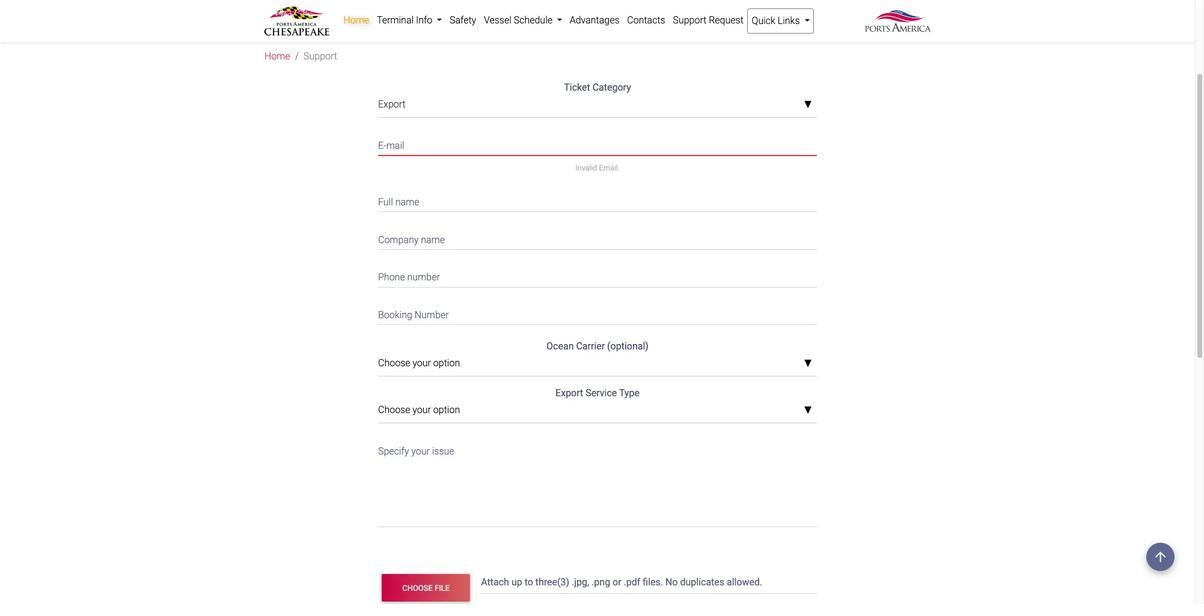 Task type: describe. For each thing, give the bounding box(es) containing it.
1 ▼ from the top
[[804, 100, 812, 110]]

advantages
[[570, 14, 620, 26]]

schedule
[[514, 14, 552, 26]]

1 vertical spatial home
[[265, 51, 290, 62]]

name for company name
[[421, 234, 445, 246]]

phone
[[378, 272, 405, 283]]

safety
[[450, 14, 476, 26]]

Attach up to three(3) .jpg, .png or .pdf files. No duplicates allowed. text field
[[480, 571, 819, 595]]

ticket category
[[564, 82, 631, 93]]

0 vertical spatial home
[[344, 14, 369, 26]]

file
[[435, 584, 450, 593]]

invalid
[[575, 163, 597, 172]]

service
[[586, 388, 617, 399]]

2 vertical spatial your
[[411, 446, 430, 457]]

support request
[[673, 14, 744, 26]]

0 vertical spatial your
[[413, 358, 431, 369]]

Full name text field
[[378, 189, 817, 212]]

mail
[[386, 140, 404, 151]]

choose file
[[402, 584, 450, 593]]

carrier
[[576, 341, 605, 352]]

quick links link
[[747, 8, 814, 34]]

export service type
[[556, 388, 640, 399]]

ocean
[[547, 341, 574, 352]]

vessel schedule
[[484, 14, 555, 26]]

E-mail email field
[[378, 132, 817, 156]]

full
[[378, 197, 393, 208]]

support for support
[[304, 51, 337, 62]]

1 horizontal spatial home link
[[340, 8, 373, 32]]

email.
[[599, 163, 620, 172]]

issue
[[432, 446, 454, 457]]

terminal
[[377, 14, 414, 26]]

safety link
[[446, 8, 480, 32]]

2 option from the top
[[433, 405, 460, 416]]

invalid email.
[[575, 163, 620, 172]]

number
[[415, 310, 449, 321]]

category
[[593, 82, 631, 93]]

Booking Number text field
[[378, 302, 817, 325]]

booking
[[378, 310, 412, 321]]



Task type: vqa. For each thing, say whether or not it's contained in the screenshot.
the 'on'
no



Task type: locate. For each thing, give the bounding box(es) containing it.
info
[[416, 14, 432, 26]]

name right full
[[395, 197, 419, 208]]

0 vertical spatial ▼
[[804, 100, 812, 110]]

your left the issue
[[411, 446, 430, 457]]

1 horizontal spatial home
[[344, 14, 369, 26]]

(optional)
[[607, 341, 649, 352]]

contacts
[[627, 14, 665, 26]]

1 vertical spatial support
[[304, 51, 337, 62]]

your
[[413, 358, 431, 369], [413, 405, 431, 416], [411, 446, 430, 457]]

1 vertical spatial ▼
[[804, 359, 812, 369]]

0 vertical spatial export
[[378, 99, 406, 110]]

terminal info link
[[373, 8, 446, 32]]

choose up specify
[[378, 405, 410, 416]]

1 choose your option from the top
[[378, 358, 460, 369]]

advantages link
[[566, 8, 623, 32]]

support
[[673, 14, 707, 26], [304, 51, 337, 62]]

0 horizontal spatial home
[[265, 51, 290, 62]]

home
[[344, 14, 369, 26], [265, 51, 290, 62]]

go to top image
[[1146, 543, 1175, 572]]

company name
[[378, 234, 445, 246]]

vessel schedule link
[[480, 8, 566, 32]]

2 vertical spatial ▼
[[804, 406, 812, 416]]

company
[[378, 234, 419, 246]]

2 vertical spatial choose
[[402, 584, 433, 593]]

choose your option
[[378, 358, 460, 369], [378, 405, 460, 416]]

Specify your issue text field
[[378, 438, 817, 528]]

1 vertical spatial choose your option
[[378, 405, 460, 416]]

Company name text field
[[378, 227, 817, 250]]

quick links
[[752, 15, 802, 26]]

quick
[[752, 15, 775, 26]]

0 vertical spatial option
[[433, 358, 460, 369]]

0 horizontal spatial support
[[304, 51, 337, 62]]

ocean carrier (optional)
[[547, 341, 649, 352]]

option
[[433, 358, 460, 369], [433, 405, 460, 416]]

1 vertical spatial name
[[421, 234, 445, 246]]

terminal info
[[377, 14, 435, 26]]

choose your option up specify your issue
[[378, 405, 460, 416]]

1 horizontal spatial support
[[673, 14, 707, 26]]

2 ▼ from the top
[[804, 359, 812, 369]]

export for export
[[378, 99, 406, 110]]

choose down 'booking'
[[378, 358, 410, 369]]

booking number
[[378, 310, 449, 321]]

0 horizontal spatial name
[[395, 197, 419, 208]]

1 vertical spatial export
[[556, 388, 583, 399]]

0 horizontal spatial home link
[[265, 49, 290, 64]]

name
[[395, 197, 419, 208], [421, 234, 445, 246]]

3 ▼ from the top
[[804, 406, 812, 416]]

contacts link
[[623, 8, 669, 32]]

ticket
[[564, 82, 590, 93]]

0 vertical spatial name
[[395, 197, 419, 208]]

e-
[[378, 140, 386, 151]]

number
[[407, 272, 440, 283]]

your up specify your issue
[[413, 405, 431, 416]]

vessel
[[484, 14, 511, 26]]

your down booking number
[[413, 358, 431, 369]]

support request link
[[669, 8, 747, 32]]

1 vertical spatial your
[[413, 405, 431, 416]]

1 vertical spatial choose
[[378, 405, 410, 416]]

specify your issue
[[378, 446, 454, 457]]

request
[[709, 14, 744, 26]]

0 vertical spatial support
[[673, 14, 707, 26]]

home link
[[340, 8, 373, 32], [265, 49, 290, 64]]

name right company
[[421, 234, 445, 246]]

links
[[778, 15, 800, 26]]

export up e-mail
[[378, 99, 406, 110]]

0 vertical spatial choose your option
[[378, 358, 460, 369]]

choose left file
[[402, 584, 433, 593]]

Phone number text field
[[378, 264, 817, 288]]

0 horizontal spatial export
[[378, 99, 406, 110]]

e-mail
[[378, 140, 404, 151]]

0 vertical spatial choose
[[378, 358, 410, 369]]

specify
[[378, 446, 409, 457]]

name for full name
[[395, 197, 419, 208]]

type
[[619, 388, 640, 399]]

export
[[378, 99, 406, 110], [556, 388, 583, 399]]

phone number
[[378, 272, 440, 283]]

choose
[[378, 358, 410, 369], [378, 405, 410, 416], [402, 584, 433, 593]]

1 vertical spatial home link
[[265, 49, 290, 64]]

choose your option down booking number
[[378, 358, 460, 369]]

0 vertical spatial home link
[[340, 8, 373, 32]]

1 horizontal spatial export
[[556, 388, 583, 399]]

support for support request
[[673, 14, 707, 26]]

1 horizontal spatial name
[[421, 234, 445, 246]]

option up the issue
[[433, 405, 460, 416]]

2 choose your option from the top
[[378, 405, 460, 416]]

option down number
[[433, 358, 460, 369]]

1 vertical spatial option
[[433, 405, 460, 416]]

▼
[[804, 100, 812, 110], [804, 359, 812, 369], [804, 406, 812, 416]]

export for export service type
[[556, 388, 583, 399]]

1 option from the top
[[433, 358, 460, 369]]

export left service
[[556, 388, 583, 399]]

full name
[[378, 197, 419, 208]]



